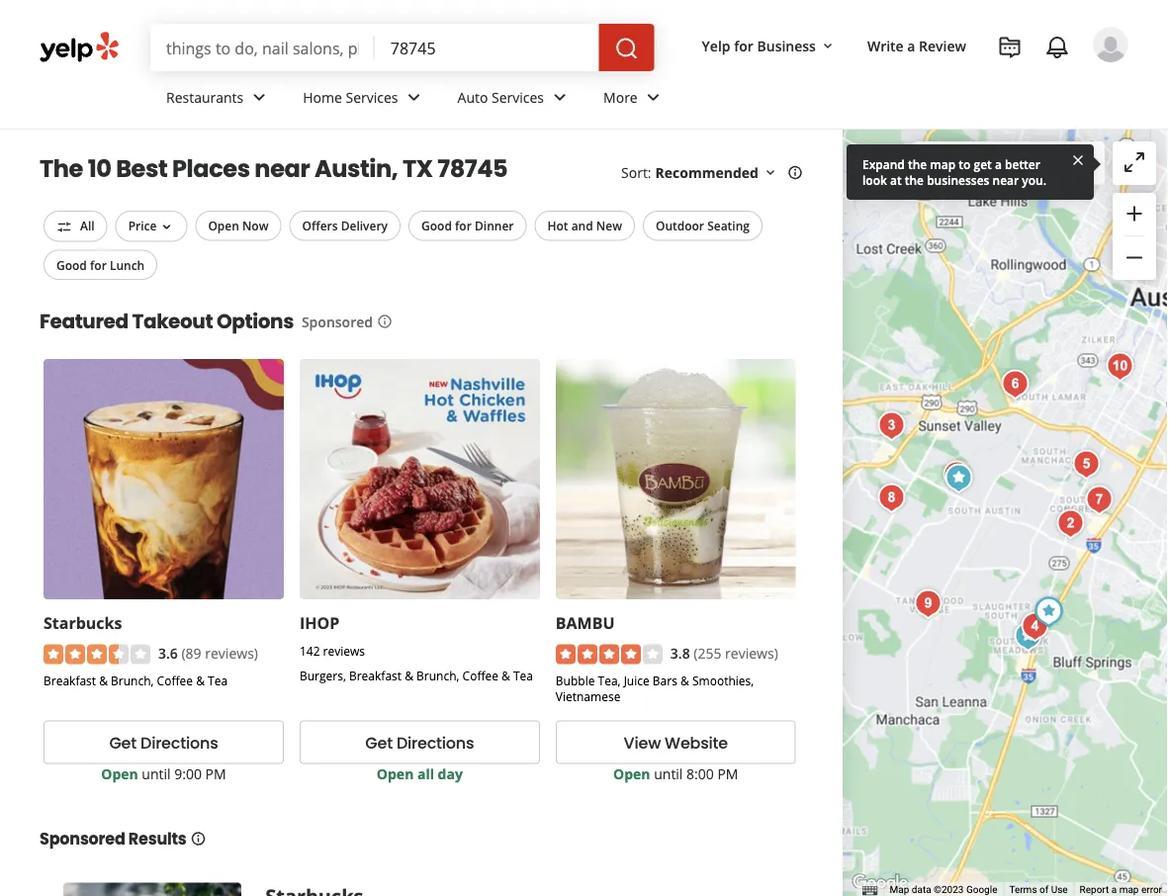 Task type: vqa. For each thing, say whether or not it's contained in the screenshot.
the Reviews to the right
no



Task type: locate. For each thing, give the bounding box(es) containing it.
until for website
[[654, 765, 683, 784]]

places
[[172, 152, 250, 186]]

umi sushi bar & grill image
[[1080, 481, 1120, 520]]

1 horizontal spatial directions
[[397, 732, 474, 754]]

1 horizontal spatial services
[[492, 88, 544, 106]]

1 horizontal spatial 16 chevron down v2 image
[[763, 165, 779, 180]]

for left dinner
[[455, 218, 472, 234]]

get up open all day
[[366, 732, 393, 754]]

24 chevron down v2 image for auto services
[[548, 86, 572, 109]]

a
[[908, 36, 916, 55], [996, 156, 1002, 172], [1112, 884, 1118, 896]]

0 vertical spatial for
[[735, 36, 754, 55]]

0 horizontal spatial near
[[255, 152, 310, 186]]

3.8 (255 reviews)
[[671, 644, 779, 662]]

©2023
[[934, 884, 964, 896]]

1 get from the left
[[109, 732, 137, 754]]

0 horizontal spatial none field
[[166, 37, 359, 58]]

16 info v2 image right recommended dropdown button
[[788, 165, 804, 180]]

open for open until 8:00 pm
[[614, 765, 651, 784]]

zoom in image
[[1123, 202, 1147, 226]]

tea down 3.6 (89 reviews)
[[208, 673, 228, 689]]

good left dinner
[[422, 218, 452, 234]]

2 horizontal spatial 24 chevron down v2 image
[[642, 86, 666, 109]]

recommended button
[[656, 163, 779, 182]]

1 horizontal spatial brunch,
[[417, 667, 460, 684]]

more link
[[588, 71, 682, 129]]

1 get directions from the left
[[109, 732, 218, 754]]

services for home services
[[346, 88, 398, 106]]

open now button
[[195, 211, 282, 241]]

0 vertical spatial 16 info v2 image
[[788, 165, 804, 180]]

sponsored
[[302, 312, 373, 331], [40, 829, 125, 851]]

the 10 best places near austin, tx 78745
[[40, 152, 508, 186]]

a right get
[[996, 156, 1002, 172]]

reviews) up smoothies,
[[726, 644, 779, 662]]

0 horizontal spatial for
[[90, 257, 107, 273]]

1 horizontal spatial 24 chevron down v2 image
[[548, 86, 572, 109]]

the
[[909, 156, 928, 172], [905, 172, 924, 188]]

1 horizontal spatial breakfast
[[349, 667, 402, 684]]

brunch,
[[417, 667, 460, 684], [111, 673, 154, 689]]

2 24 chevron down v2 image from the left
[[548, 86, 572, 109]]

map region
[[686, 0, 1169, 897]]

1 pm from the left
[[205, 765, 226, 784]]

zoom out image
[[1123, 246, 1147, 270]]

2 none field from the left
[[391, 37, 584, 58]]

None search field
[[150, 24, 659, 71]]

map left "error"
[[1120, 884, 1140, 896]]

2 horizontal spatial a
[[1112, 884, 1118, 896]]

view website
[[624, 732, 728, 754]]

get directions for ihop
[[366, 732, 474, 754]]

open
[[208, 218, 239, 234], [101, 765, 138, 784], [377, 765, 414, 784], [614, 765, 651, 784]]

until left 9:00 in the left of the page
[[142, 765, 171, 784]]

1 horizontal spatial for
[[455, 218, 472, 234]]

a right write
[[908, 36, 916, 55]]

24 chevron down v2 image right auto services
[[548, 86, 572, 109]]

tea
[[514, 667, 533, 684], [208, 673, 228, 689]]

0 vertical spatial sponsored
[[302, 312, 373, 331]]

0 horizontal spatial 16 chevron down v2 image
[[159, 219, 175, 235]]

recommended
[[656, 163, 759, 182]]

& right bars
[[681, 673, 690, 689]]

price button
[[115, 211, 187, 242]]

use
[[1052, 884, 1069, 896]]

1 horizontal spatial get directions
[[366, 732, 474, 754]]

1 horizontal spatial pm
[[718, 765, 739, 784]]

get
[[974, 156, 993, 172]]

good for lunch button
[[44, 250, 158, 280]]

map
[[1018, 154, 1047, 173], [931, 156, 956, 172], [1120, 884, 1140, 896]]

1 horizontal spatial a
[[996, 156, 1002, 172]]

good for good for lunch
[[56, 257, 87, 273]]

open up sponsored results
[[101, 765, 138, 784]]

16 chevron down v2 image inside yelp for business button
[[820, 38, 836, 54]]

0 horizontal spatial map
[[931, 156, 956, 172]]

0 vertical spatial good
[[422, 218, 452, 234]]

good down 16 filter v2 icon
[[56, 257, 87, 273]]

map
[[890, 884, 910, 896]]

terms of use
[[1010, 884, 1069, 896]]

for inside user actions element
[[735, 36, 754, 55]]

2 directions from the left
[[397, 732, 474, 754]]

16 info v2 image
[[788, 165, 804, 180], [377, 314, 393, 330]]

1 horizontal spatial map
[[1018, 154, 1047, 173]]

1 horizontal spatial tea
[[514, 667, 533, 684]]

1 vertical spatial 16 info v2 image
[[377, 314, 393, 330]]

0 horizontal spatial until
[[142, 765, 171, 784]]

pm
[[205, 765, 226, 784], [718, 765, 739, 784]]

breakfast down reviews
[[349, 667, 402, 684]]

burgers,
[[300, 667, 346, 684]]

for inside button
[[90, 257, 107, 273]]

8:00
[[687, 765, 714, 784]]

open down view
[[614, 765, 651, 784]]

get directions link
[[44, 721, 284, 765], [300, 721, 540, 765]]

1 horizontal spatial none field
[[391, 37, 584, 58]]

services right auto
[[492, 88, 544, 106]]

directions up 9:00 in the left of the page
[[141, 732, 218, 754]]

breakfast down the 3.6 star rating image
[[44, 673, 96, 689]]

none field up auto services
[[391, 37, 584, 58]]

0 horizontal spatial get
[[109, 732, 137, 754]]

starbucks image
[[940, 459, 979, 498]]

0 horizontal spatial good
[[56, 257, 87, 273]]

juice
[[624, 673, 650, 689]]

16 chevron down v2 image for price
[[159, 219, 175, 235]]

0 vertical spatial 16 chevron down v2 image
[[820, 38, 836, 54]]

16 chevron down v2 image
[[820, 38, 836, 54], [763, 165, 779, 180], [159, 219, 175, 235]]

0 horizontal spatial reviews)
[[205, 644, 258, 662]]

map inside expand the map to get a better look at the businesses near you.
[[931, 156, 956, 172]]

vietnamese
[[556, 689, 621, 705]]

new
[[597, 218, 622, 234]]

reviews) for view website
[[726, 644, 779, 662]]

open for open until 9:00 pm
[[101, 765, 138, 784]]

restaurants link
[[150, 71, 287, 129]]

0 vertical spatial a
[[908, 36, 916, 55]]

2 get from the left
[[366, 732, 393, 754]]

write a review
[[868, 36, 967, 55]]

ihop 142 reviews burgers, breakfast & brunch, coffee & tea
[[300, 612, 533, 684]]

map for moves
[[1018, 154, 1047, 173]]

2 reviews) from the left
[[726, 644, 779, 662]]

directions
[[141, 732, 218, 754], [397, 732, 474, 754]]

16 filter v2 image
[[56, 219, 72, 235]]

16 chevron down v2 image inside recommended dropdown button
[[763, 165, 779, 180]]

0 horizontal spatial coffee
[[157, 673, 193, 689]]

&
[[405, 667, 414, 684], [502, 667, 511, 684], [99, 673, 108, 689], [196, 673, 205, 689], [681, 673, 690, 689]]

a inside write a review link
[[908, 36, 916, 55]]

24 chevron down v2 image inside restaurants link
[[248, 86, 271, 109]]

1 until from the left
[[142, 765, 171, 784]]

notifications image
[[1046, 36, 1070, 59]]

and
[[572, 218, 594, 234]]

None field
[[166, 37, 359, 58], [391, 37, 584, 58]]

a inside expand the map to get a better look at the businesses near you.
[[996, 156, 1002, 172]]

0 horizontal spatial services
[[346, 88, 398, 106]]

business categories element
[[150, 71, 1129, 129]]

coffee left bubble
[[463, 667, 499, 684]]

pm right 9:00 in the left of the page
[[205, 765, 226, 784]]

breakfast
[[349, 667, 402, 684], [44, 673, 96, 689]]

restaurants
[[166, 88, 244, 106]]

1 horizontal spatial sponsored
[[302, 312, 373, 331]]

2 services from the left
[[492, 88, 544, 106]]

Find text field
[[166, 37, 359, 58]]

outdoor seating
[[656, 218, 750, 234]]

get directions up the open until 9:00 pm
[[109, 732, 218, 754]]

1 none field from the left
[[166, 37, 359, 58]]

1 vertical spatial for
[[455, 218, 472, 234]]

good for good for dinner
[[422, 218, 452, 234]]

sponsored left results
[[40, 829, 125, 851]]

2 vertical spatial for
[[90, 257, 107, 273]]

good
[[422, 218, 452, 234], [56, 257, 87, 273]]

0 horizontal spatial sponsored
[[40, 829, 125, 851]]

search image
[[615, 37, 639, 60]]

more
[[604, 88, 638, 106]]

1 get directions link from the left
[[44, 721, 284, 765]]

1 vertical spatial a
[[996, 156, 1002, 172]]

2 until from the left
[[654, 765, 683, 784]]

filters group
[[40, 211, 767, 280]]

home services link
[[287, 71, 442, 129]]

coffee down 3.6
[[157, 673, 193, 689]]

2 horizontal spatial for
[[735, 36, 754, 55]]

2 pm from the left
[[718, 765, 739, 784]]

via 313 pizza - west 5th image
[[909, 584, 949, 624]]

services left 24 chevron down v2 image
[[346, 88, 398, 106]]

all
[[80, 218, 95, 234]]

good inside button
[[422, 218, 452, 234]]

2 get directions from the left
[[366, 732, 474, 754]]

16 info v2 image down 'filters' group
[[377, 314, 393, 330]]

24 chevron down v2 image inside 'auto services' link
[[548, 86, 572, 109]]

(255
[[694, 644, 722, 662]]

starbucks link
[[44, 612, 122, 634]]

day
[[438, 765, 463, 784]]

ihop image
[[1030, 592, 1069, 632]]

0 horizontal spatial brunch,
[[111, 673, 154, 689]]

the git out image
[[1067, 445, 1107, 484]]

tea left bubble
[[514, 667, 533, 684]]

open left 'now'
[[208, 218, 239, 234]]

3.6 (89 reviews)
[[158, 644, 258, 662]]

open for open now
[[208, 218, 239, 234]]

a right report
[[1112, 884, 1118, 896]]

get directions link up open all day
[[300, 721, 540, 765]]

directions up the all
[[397, 732, 474, 754]]

24 chevron down v2 image
[[248, 86, 271, 109], [548, 86, 572, 109], [642, 86, 666, 109]]

& down the 3.6 star rating image
[[99, 673, 108, 689]]

0 horizontal spatial get directions
[[109, 732, 218, 754]]

group
[[1113, 193, 1157, 280]]

0 horizontal spatial directions
[[141, 732, 218, 754]]

lunch
[[110, 257, 145, 273]]

2 horizontal spatial map
[[1120, 884, 1140, 896]]

until left 8:00
[[654, 765, 683, 784]]

coffee
[[463, 667, 499, 684], [157, 673, 193, 689]]

for
[[735, 36, 754, 55], [455, 218, 472, 234], [90, 257, 107, 273]]

16 chevron down v2 image inside price popup button
[[159, 219, 175, 235]]

1 horizontal spatial good
[[422, 218, 452, 234]]

near inside expand the map to get a better look at the businesses near you.
[[993, 172, 1020, 188]]

16 info v2 image for featured takeout options
[[377, 314, 393, 330]]

data
[[912, 884, 932, 896]]

get directions link up the open until 9:00 pm
[[44, 721, 284, 765]]

hot and new
[[548, 218, 622, 234]]

0 horizontal spatial get directions link
[[44, 721, 284, 765]]

2 vertical spatial a
[[1112, 884, 1118, 896]]

0 horizontal spatial 24 chevron down v2 image
[[248, 86, 271, 109]]

starbucks
[[44, 612, 122, 634]]

reviews) right (89
[[205, 644, 258, 662]]

2 horizontal spatial 16 chevron down v2 image
[[820, 38, 836, 54]]

1 horizontal spatial get directions link
[[300, 721, 540, 765]]

expand map image
[[1123, 150, 1147, 174]]

get directions
[[109, 732, 218, 754], [366, 732, 474, 754]]

1 24 chevron down v2 image from the left
[[248, 86, 271, 109]]

all button
[[44, 211, 108, 242]]

10
[[88, 152, 111, 186]]

user actions element
[[686, 25, 1157, 147]]

for left lunch
[[90, 257, 107, 273]]

1 horizontal spatial near
[[993, 172, 1020, 188]]

open left the all
[[377, 765, 414, 784]]

1 directions from the left
[[141, 732, 218, 754]]

you.
[[1023, 172, 1047, 188]]

until
[[142, 765, 171, 784], [654, 765, 683, 784]]

near
[[255, 152, 310, 186], [993, 172, 1020, 188]]

nothing bundt cakes image
[[1009, 617, 1049, 657]]

0 horizontal spatial a
[[908, 36, 916, 55]]

2 get directions link from the left
[[300, 721, 540, 765]]

good inside button
[[56, 257, 87, 273]]

3 24 chevron down v2 image from the left
[[642, 86, 666, 109]]

& right burgers,
[[405, 667, 414, 684]]

1 services from the left
[[346, 88, 398, 106]]

0 horizontal spatial 16 info v2 image
[[377, 314, 393, 330]]

24 chevron down v2 image inside more link
[[642, 86, 666, 109]]

tea inside "ihop 142 reviews burgers, breakfast & brunch, coffee & tea"
[[514, 667, 533, 684]]

map data ©2023 google
[[890, 884, 998, 896]]

coffee inside "ihop 142 reviews burgers, breakfast & brunch, coffee & tea"
[[463, 667, 499, 684]]

for right yelp
[[735, 36, 754, 55]]

1 horizontal spatial coffee
[[463, 667, 499, 684]]

near right get
[[993, 172, 1020, 188]]

expand the map to get a better look at the businesses near you. tooltip
[[847, 145, 1095, 200]]

16 chevron down v2 image right price
[[159, 219, 175, 235]]

auto
[[458, 88, 488, 106]]

map for error
[[1120, 884, 1140, 896]]

1 reviews) from the left
[[205, 644, 258, 662]]

better
[[1006, 156, 1041, 172]]

24 chevron down v2 image down find field
[[248, 86, 271, 109]]

look
[[863, 172, 888, 188]]

1 horizontal spatial until
[[654, 765, 683, 784]]

get directions up open all day
[[366, 732, 474, 754]]

pm for website
[[718, 765, 739, 784]]

for for business
[[735, 36, 754, 55]]

offers delivery
[[302, 218, 388, 234]]

map left to
[[931, 156, 956, 172]]

16 chevron down v2 image right business
[[820, 38, 836, 54]]

get up the open until 9:00 pm
[[109, 732, 137, 754]]

pm right 8:00
[[718, 765, 739, 784]]

offers
[[302, 218, 338, 234]]

1 vertical spatial sponsored
[[40, 829, 125, 851]]

near up 'now'
[[255, 152, 310, 186]]

1 horizontal spatial get
[[366, 732, 393, 754]]

16 chevron down v2 image for yelp for business
[[820, 38, 836, 54]]

1 horizontal spatial 16 info v2 image
[[788, 165, 804, 180]]

a for report
[[1112, 884, 1118, 896]]

1 vertical spatial good
[[56, 257, 87, 273]]

24 chevron down v2 image for more
[[642, 86, 666, 109]]

24 chevron down v2 image right more
[[642, 86, 666, 109]]

1 vertical spatial 16 chevron down v2 image
[[763, 165, 779, 180]]

open inside button
[[208, 218, 239, 234]]

16 chevron down v2 image for recommended
[[763, 165, 779, 180]]

0 horizontal spatial pm
[[205, 765, 226, 784]]

2 vertical spatial 16 chevron down v2 image
[[159, 219, 175, 235]]

1 horizontal spatial reviews)
[[726, 644, 779, 662]]

16 chevron down v2 image right recommended
[[763, 165, 779, 180]]

map right as at right top
[[1018, 154, 1047, 173]]

now
[[242, 218, 269, 234]]

businesses
[[928, 172, 990, 188]]

sponsored right options
[[302, 312, 373, 331]]

cypress grill image
[[872, 406, 912, 446]]

directions for ihop
[[397, 732, 474, 754]]

none field up restaurants link
[[166, 37, 359, 58]]



Task type: describe. For each thing, give the bounding box(es) containing it.
get directions for starbucks
[[109, 732, 218, 754]]

error
[[1142, 884, 1163, 896]]

pinthouse pizza image
[[996, 365, 1036, 404]]

sponsored for sponsored
[[302, 312, 373, 331]]

ihop link
[[300, 612, 340, 634]]

dinner
[[475, 218, 514, 234]]

outdoor seating button
[[643, 211, 763, 241]]

ihop
[[300, 612, 340, 634]]

featured
[[40, 308, 128, 335]]

bubble
[[556, 673, 595, 689]]

best
[[116, 152, 168, 186]]

yelp for business
[[702, 36, 816, 55]]

breakfast inside "ihop 142 reviews burgers, breakfast & brunch, coffee & tea"
[[349, 667, 402, 684]]

cuba 512 image
[[938, 456, 977, 495]]

delivery
[[341, 218, 388, 234]]

3.8 star rating image
[[556, 645, 663, 665]]

3.6
[[158, 644, 178, 662]]

terms
[[1010, 884, 1038, 896]]

website
[[665, 732, 728, 754]]

google image
[[848, 871, 913, 897]]

24 chevron down v2 image for restaurants
[[248, 86, 271, 109]]

0 horizontal spatial breakfast
[[44, 673, 96, 689]]

view website link
[[556, 721, 796, 765]]

open all day
[[377, 765, 463, 784]]

auto services
[[458, 88, 544, 106]]

bambu link
[[556, 612, 615, 634]]

keyboard shortcuts image
[[863, 886, 878, 896]]

phoebe's diner image
[[1101, 347, 1141, 386]]

78745
[[438, 152, 508, 186]]

bubble tea, juice bars & smoothies, vietnamese
[[556, 673, 754, 705]]

get for ihop
[[366, 732, 393, 754]]

texas roadhouse image
[[1016, 607, 1055, 647]]

report a map error link
[[1080, 884, 1163, 896]]

yelp
[[702, 36, 731, 55]]

open for open all day
[[377, 765, 414, 784]]

search
[[953, 154, 997, 173]]

none field near
[[391, 37, 584, 58]]

offers delivery button
[[289, 211, 401, 241]]

breakfast & brunch, coffee & tea
[[44, 673, 228, 689]]

& left bubble
[[502, 667, 511, 684]]

terms of use link
[[1010, 884, 1069, 896]]

projects image
[[999, 36, 1022, 59]]

home
[[303, 88, 342, 106]]

16 info v2 image for the 10 best places near austin, tx 78745
[[788, 165, 804, 180]]

smoothies,
[[693, 673, 754, 689]]

pm for directions
[[205, 765, 226, 784]]

bars
[[653, 673, 678, 689]]

(89
[[182, 644, 202, 662]]

sponsored for sponsored results
[[40, 829, 125, 851]]

sponsored results
[[40, 829, 187, 851]]

tx
[[403, 152, 433, 186]]

as
[[1000, 154, 1015, 173]]

home services
[[303, 88, 398, 106]]

open until 8:00 pm
[[614, 765, 739, 784]]

yelp for business button
[[694, 28, 844, 63]]

directions for starbucks
[[141, 732, 218, 754]]

Near text field
[[391, 37, 584, 58]]

hot
[[548, 218, 569, 234]]

tea,
[[598, 673, 621, 689]]

open now
[[208, 218, 269, 234]]

business
[[758, 36, 816, 55]]

close image
[[1071, 151, 1087, 168]]

the
[[40, 152, 83, 186]]

takeout
[[132, 308, 213, 335]]

outdoor
[[656, 218, 705, 234]]

until for directions
[[142, 765, 171, 784]]

none field find
[[166, 37, 359, 58]]

ruby a. image
[[1094, 27, 1129, 62]]

view
[[624, 732, 661, 754]]

get directions link for ihop
[[300, 721, 540, 765]]

featured takeout options
[[40, 308, 294, 335]]

get for starbucks
[[109, 732, 137, 754]]

9:00
[[174, 765, 202, 784]]

moves
[[1051, 154, 1094, 173]]

price
[[128, 218, 157, 234]]

for for lunch
[[90, 257, 107, 273]]

& down 3.6 (89 reviews)
[[196, 673, 205, 689]]

a for write
[[908, 36, 916, 55]]

good for dinner button
[[409, 211, 527, 241]]

evangeline café image
[[872, 479, 912, 518]]

results
[[128, 829, 187, 851]]

seating
[[708, 218, 750, 234]]

3.6 star rating image
[[44, 645, 150, 665]]

the little darlin' image
[[1052, 504, 1091, 544]]

expand the map to get a better look at the businesses near you.
[[863, 156, 1047, 188]]

austin,
[[315, 152, 398, 186]]

write a review link
[[860, 28, 975, 63]]

for for dinner
[[455, 218, 472, 234]]

hot and new button
[[535, 211, 635, 241]]

services for auto services
[[492, 88, 544, 106]]

review
[[920, 36, 967, 55]]

reviews) for get directions
[[205, 644, 258, 662]]

reviews
[[323, 643, 365, 659]]

search as map moves
[[953, 154, 1094, 173]]

good for lunch
[[56, 257, 145, 273]]

bambu
[[556, 612, 615, 634]]

0 horizontal spatial tea
[[208, 673, 228, 689]]

options
[[217, 308, 294, 335]]

142
[[300, 643, 320, 659]]

3.8
[[671, 644, 690, 662]]

report a map error
[[1080, 884, 1163, 896]]

write
[[868, 36, 904, 55]]

& inside bubble tea, juice bars & smoothies, vietnamese
[[681, 673, 690, 689]]

open until 9:00 pm
[[101, 765, 226, 784]]

get directions link for starbucks
[[44, 721, 284, 765]]

at
[[891, 172, 902, 188]]

all
[[418, 765, 434, 784]]

to
[[959, 156, 971, 172]]

good for dinner
[[422, 218, 514, 234]]

16 info v2 image
[[191, 832, 206, 847]]

map for to
[[931, 156, 956, 172]]

24 chevron down v2 image
[[402, 86, 426, 109]]

google
[[967, 884, 998, 896]]

brunch, inside "ihop 142 reviews burgers, breakfast & brunch, coffee & tea"
[[417, 667, 460, 684]]



